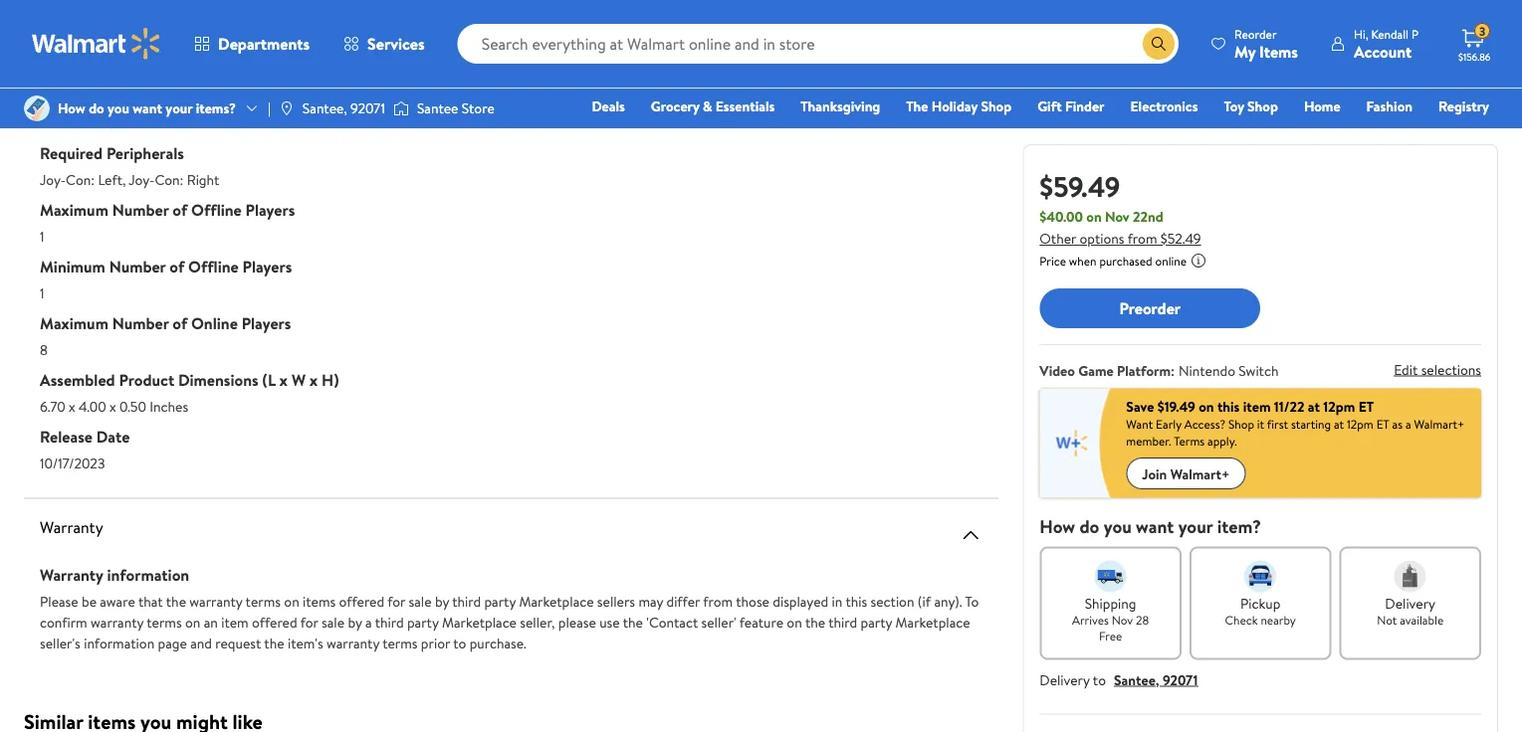 Task type: describe. For each thing, give the bounding box(es) containing it.
2 horizontal spatial warranty
[[327, 634, 379, 653]]

2 vertical spatial number
[[112, 313, 169, 335]]

3
[[1480, 23, 1486, 40]]

2 horizontal spatial party
[[861, 613, 892, 632]]

toy shop
[[1224, 97, 1278, 116]]

santee, 92071 button
[[1114, 671, 1198, 690]]

search icon image
[[1151, 36, 1167, 52]]

intent image for shipping image
[[1095, 561, 1127, 593]]

you for how do you want your items?
[[108, 99, 129, 118]]

walmart+ link
[[1421, 123, 1498, 145]]

6.70
[[40, 397, 65, 416]]

8
[[40, 340, 48, 359]]

4.00
[[79, 397, 106, 416]]

gift finder
[[1038, 97, 1105, 116]]

Walmart Site-Wide search field
[[458, 24, 1179, 64]]

prior
[[421, 634, 450, 653]]

electronics link
[[1122, 96, 1207, 117]]

video
[[1040, 361, 1075, 381]]

in
[[832, 592, 843, 611]]

1 joy- from the left
[[40, 170, 66, 189]]

2 joy- from the left
[[129, 170, 155, 189]]

edit selections button
[[1394, 360, 1482, 379]]

&
[[703, 97, 712, 116]]

as
[[1393, 416, 1403, 433]]

want for item?
[[1136, 514, 1174, 539]]

legal information image
[[1191, 253, 1207, 269]]

item's
[[288, 634, 323, 653]]

0 horizontal spatial 92071
[[351, 99, 385, 118]]

(if
[[918, 592, 931, 611]]

an
[[204, 613, 218, 632]]

2 vertical spatial terms
[[383, 634, 418, 653]]

not
[[1377, 612, 1397, 629]]

one debit link
[[1328, 123, 1413, 145]]

toy shop link
[[1215, 96, 1287, 117]]

intent image for delivery image
[[1395, 561, 1427, 593]]

0 vertical spatial number
[[112, 199, 169, 221]]

those
[[736, 592, 770, 611]]

check
[[1225, 612, 1258, 629]]

0 horizontal spatial marketplace
[[442, 613, 517, 632]]

walmart plus image
[[1040, 389, 1110, 498]]

your for items?
[[166, 99, 193, 118]]

0 vertical spatial for
[[388, 592, 405, 611]]

fashion link
[[1358, 96, 1422, 117]]

registry
[[1439, 97, 1490, 116]]

12pm right the 11/22
[[1324, 397, 1355, 416]]

how do you want your items?
[[58, 99, 236, 118]]

hi,
[[1354, 25, 1369, 42]]

on left items
[[284, 592, 299, 611]]

video game platform : nintendo switch
[[1040, 361, 1279, 381]]

12pm left as
[[1347, 416, 1374, 433]]

when
[[1069, 253, 1097, 270]]

to
[[965, 592, 979, 611]]

shop right holiday
[[981, 97, 1012, 116]]

essentials
[[716, 97, 775, 116]]

shop right toy
[[1248, 97, 1278, 116]]

$52.49
[[1161, 229, 1201, 248]]

1 vertical spatial offered
[[252, 613, 297, 632]]

28
[[1136, 612, 1149, 629]]

rating reason comic mischief physical media format game cards required peripherals joy-con: left, joy-con: right maximum number of offline players 1 minimum number of offline players 1 maximum number of online players 8 assembled product dimensions (l x w x h) 6.70 x 4.00 x 0.50 inches release date 10/17/2023
[[40, 29, 339, 473]]

0 horizontal spatial party
[[407, 613, 439, 632]]

x left "0.50"
[[110, 397, 116, 416]]

platform
[[1117, 361, 1171, 381]]

grocery & essentials
[[651, 97, 775, 116]]

pickup check nearby
[[1225, 594, 1296, 629]]

apply.
[[1208, 433, 1237, 450]]

1 vertical spatial terms
[[147, 613, 182, 632]]

reorder
[[1235, 25, 1277, 42]]

walmart+ inside save $19.49 on this item 11/22 at 12pm et want early access? shop it first starting at 12pm et as a walmart+ member. terms apply.
[[1414, 416, 1465, 433]]

2 1 from the top
[[40, 283, 44, 303]]

0 horizontal spatial by
[[348, 613, 362, 632]]

my
[[1235, 40, 1256, 62]]

shop inside save $19.49 on this item 11/22 at 12pm et want early access? shop it first starting at 12pm et as a walmart+ member. terms apply.
[[1229, 416, 1254, 433]]

1 horizontal spatial third
[[452, 592, 481, 611]]

left,
[[98, 170, 126, 189]]

2 horizontal spatial third
[[829, 613, 857, 632]]

0 vertical spatial santee,
[[303, 99, 347, 118]]

switch
[[1239, 361, 1279, 381]]

deals link
[[583, 96, 634, 117]]

access?
[[1185, 416, 1226, 433]]

how do you want your item?
[[1040, 514, 1261, 539]]

(l
[[262, 369, 276, 391]]

account
[[1354, 40, 1412, 62]]

deals
[[592, 97, 625, 116]]

the right the that
[[166, 592, 186, 611]]

format
[[146, 86, 196, 108]]

$59.49 $40.00 on nov 22nd other options from $52.49
[[1040, 167, 1201, 248]]

be
[[82, 592, 97, 611]]

use
[[600, 613, 620, 632]]

the right the use
[[623, 613, 643, 632]]

dimensions
[[178, 369, 259, 391]]

0 horizontal spatial at
[[1308, 397, 1320, 416]]

confirm
[[40, 613, 87, 632]]

right
[[187, 170, 219, 189]]

a inside save $19.49 on this item 11/22 at 12pm et want early access? shop it first starting at 12pm et as a walmart+ member. terms apply.
[[1406, 416, 1412, 433]]

want for items?
[[133, 99, 162, 118]]

on left an
[[185, 613, 200, 632]]

1 vertical spatial of
[[170, 256, 184, 278]]

preorder
[[1120, 298, 1181, 319]]

1 horizontal spatial game
[[1079, 361, 1114, 381]]

1 horizontal spatial to
[[1093, 671, 1106, 690]]

the left item's
[[264, 634, 284, 653]]

you for how do you want your item?
[[1104, 514, 1132, 539]]

1 horizontal spatial et
[[1377, 416, 1390, 433]]

how for how do you want your items?
[[58, 99, 85, 118]]

the holiday shop link
[[897, 96, 1021, 117]]

media
[[99, 86, 142, 108]]

the down displayed
[[805, 613, 825, 632]]

kendall
[[1371, 25, 1409, 42]]

want
[[1126, 416, 1153, 433]]

displayed
[[773, 592, 829, 611]]

 image for santee, 92071
[[279, 101, 295, 116]]

walmart image
[[32, 28, 161, 60]]

shipping
[[1085, 594, 1137, 613]]

available
[[1400, 612, 1444, 629]]

1 vertical spatial number
[[109, 256, 166, 278]]

santee store
[[417, 99, 495, 118]]

1 vertical spatial players
[[243, 256, 292, 278]]

departments
[[218, 33, 310, 55]]

release
[[40, 426, 93, 448]]

departments button
[[177, 20, 327, 68]]

nov inside $59.49 $40.00 on nov 22nd other options from $52.49
[[1105, 207, 1130, 227]]

gift finder link
[[1029, 96, 1114, 117]]

thanksgiving
[[801, 97, 880, 116]]

minimum
[[40, 256, 105, 278]]

seller,
[[520, 613, 555, 632]]

rating
[[40, 29, 86, 51]]

0 vertical spatial offline
[[191, 199, 242, 221]]

0 vertical spatial walmart+
[[1430, 124, 1490, 144]]

1 vertical spatial warranty
[[91, 613, 144, 632]]



Task type: locate. For each thing, give the bounding box(es) containing it.
want up peripherals
[[133, 99, 162, 118]]

that
[[138, 592, 163, 611]]

walmart+
[[1430, 124, 1490, 144], [1414, 416, 1465, 433], [1171, 464, 1230, 484]]

2 vertical spatial walmart+
[[1171, 464, 1230, 484]]

0 vertical spatial 1
[[40, 227, 44, 246]]

1 vertical spatial offline
[[188, 256, 239, 278]]

1 vertical spatial a
[[365, 613, 372, 632]]

early
[[1156, 416, 1182, 433]]

seller's
[[40, 634, 80, 653]]

0 vertical spatial warranty
[[190, 592, 242, 611]]

reorder my items
[[1235, 25, 1298, 62]]

1 vertical spatial from
[[703, 592, 733, 611]]

1 vertical spatial santee,
[[1114, 671, 1159, 690]]

warranty down aware
[[91, 613, 144, 632]]

do down mischief
[[89, 99, 104, 118]]

1 warranty from the top
[[40, 517, 103, 539]]

0 horizontal spatial a
[[365, 613, 372, 632]]

delivery not available
[[1377, 594, 1444, 629]]

1 horizontal spatial for
[[388, 592, 405, 611]]

how for how do you want your item?
[[1040, 514, 1075, 539]]

save $19.49 on this item 11/22 at 12pm et want early access? shop it first starting at 12pm et as a walmart+ member. terms apply.
[[1126, 397, 1465, 450]]

for up item's
[[300, 613, 318, 632]]

santee
[[417, 99, 458, 118]]

1 horizontal spatial how
[[1040, 514, 1075, 539]]

gift
[[1038, 97, 1062, 116]]

0 vertical spatial players
[[246, 199, 295, 221]]

walmart+ inside join walmart+ link
[[1171, 464, 1230, 484]]

0 vertical spatial item
[[1243, 397, 1271, 416]]

1 down minimum
[[40, 283, 44, 303]]

game right video
[[1079, 361, 1114, 381]]

party down section
[[861, 613, 892, 632]]

1 horizontal spatial at
[[1334, 416, 1344, 433]]

your left items?
[[166, 99, 193, 118]]

delivery inside delivery not available
[[1385, 594, 1436, 613]]

item left the 11/22
[[1243, 397, 1271, 416]]

selections
[[1421, 360, 1482, 379]]

mischief
[[82, 56, 133, 76]]

1 vertical spatial for
[[300, 613, 318, 632]]

0 horizontal spatial et
[[1359, 397, 1374, 416]]

:
[[1171, 361, 1175, 381]]

offered up item's
[[252, 613, 297, 632]]

1 vertical spatial you
[[1104, 514, 1132, 539]]

22nd
[[1133, 207, 1164, 227]]

santee, down free
[[1114, 671, 1159, 690]]

items?
[[196, 99, 236, 118]]

a inside warranty information please be aware that the warranty terms on items offered for sale by third party marketplace sellers may differ from those displayed in this section (if any). to confirm warranty terms on an item offered for sale by a third party marketplace seller, please use the 'contact seller' feature on the third party marketplace seller's information page and request the item's warranty terms prior to purchase.
[[365, 613, 372, 632]]

 image
[[393, 99, 409, 118]]

1 vertical spatial delivery
[[1040, 671, 1090, 690]]

0 horizontal spatial item
[[221, 613, 249, 632]]

2 vertical spatial warranty
[[327, 634, 379, 653]]

1 con: from the left
[[66, 170, 95, 189]]

toy
[[1224, 97, 1244, 116]]

1 horizontal spatial from
[[1128, 229, 1157, 248]]

0 vertical spatial from
[[1128, 229, 1157, 248]]

purchased
[[1100, 253, 1153, 270]]

w
[[292, 369, 306, 391]]

information up the that
[[107, 565, 189, 586]]

other
[[1040, 229, 1076, 248]]

delivery for not
[[1385, 594, 1436, 613]]

warranty up please
[[40, 565, 103, 586]]

1 horizontal spatial a
[[1406, 416, 1412, 433]]

1 horizontal spatial do
[[1080, 514, 1100, 539]]

maximum down left,
[[40, 199, 108, 221]]

con: down 'required' at top left
[[66, 170, 95, 189]]

 image right "|"
[[279, 101, 295, 116]]

1 up minimum
[[40, 227, 44, 246]]

1 horizontal spatial you
[[1104, 514, 1132, 539]]

0 horizontal spatial to
[[453, 634, 466, 653]]

please
[[40, 592, 78, 611]]

feature
[[740, 613, 784, 632]]

warranty up an
[[190, 592, 242, 611]]

number up product at the left of the page
[[112, 313, 169, 335]]

fashion
[[1367, 97, 1413, 116]]

0 horizontal spatial sale
[[322, 613, 345, 632]]

offline up online
[[188, 256, 239, 278]]

0 vertical spatial nov
[[1105, 207, 1130, 227]]

0 horizontal spatial you
[[108, 99, 129, 118]]

santee,
[[303, 99, 347, 118], [1114, 671, 1159, 690]]

physical
[[40, 86, 96, 108]]

number down left,
[[112, 199, 169, 221]]

do for how do you want your items?
[[89, 99, 104, 118]]

2 warranty from the top
[[40, 565, 103, 586]]

offline
[[191, 199, 242, 221], [188, 256, 239, 278]]

delivery down intent image for delivery
[[1385, 594, 1436, 613]]

warranty down 10/17/2023
[[40, 517, 103, 539]]

item inside warranty information please be aware that the warranty terms on items offered for sale by third party marketplace sellers may differ from those displayed in this section (if any). to confirm warranty terms on an item offered for sale by a third party marketplace seller, please use the 'contact seller' feature on the third party marketplace seller's information page and request the item's warranty terms prior to purchase.
[[221, 613, 249, 632]]

warranty for warranty
[[40, 517, 103, 539]]

0 vertical spatial offered
[[339, 592, 384, 611]]

2 vertical spatial of
[[173, 313, 187, 335]]

0 horizontal spatial do
[[89, 99, 104, 118]]

on inside save $19.49 on this item 11/22 at 12pm et want early access? shop it first starting at 12pm et as a walmart+ member. terms apply.
[[1199, 397, 1214, 416]]

on up the options
[[1087, 207, 1102, 227]]

1 horizontal spatial marketplace
[[519, 592, 594, 611]]

on inside $59.49 $40.00 on nov 22nd other options from $52.49
[[1087, 207, 1102, 227]]

do for how do you want your item?
[[1080, 514, 1100, 539]]

delivery for to
[[1040, 671, 1090, 690]]

you up 'intent image for shipping'
[[1104, 514, 1132, 539]]

first
[[1267, 416, 1288, 433]]

warranty
[[190, 592, 242, 611], [91, 613, 144, 632], [327, 634, 379, 653]]

terms up request
[[246, 592, 281, 611]]

store
[[462, 99, 495, 118]]

marketplace down (if
[[896, 613, 970, 632]]

information down aware
[[84, 634, 155, 653]]

x right w
[[310, 369, 318, 391]]

 image for how do you want your items?
[[24, 96, 50, 121]]

offered right items
[[339, 592, 384, 611]]

peripherals
[[106, 142, 184, 164]]

to down free
[[1093, 671, 1106, 690]]

this right in
[[846, 592, 867, 611]]

0 horizontal spatial for
[[300, 613, 318, 632]]

warranty information please be aware that the warranty terms on items offered for sale by third party marketplace sellers may differ from those displayed in this section (if any). to confirm warranty terms on an item offered for sale by a third party marketplace seller, please use the 'contact seller' feature on the third party marketplace seller's information page and request the item's warranty terms prior to purchase.
[[40, 565, 979, 653]]

of
[[173, 199, 187, 221], [170, 256, 184, 278], [173, 313, 187, 335]]

0 vertical spatial want
[[133, 99, 162, 118]]

0 horizontal spatial  image
[[24, 96, 50, 121]]

joy-
[[40, 170, 66, 189], [129, 170, 155, 189]]

items
[[303, 592, 336, 611]]

holiday
[[932, 97, 978, 116]]

nov
[[1105, 207, 1130, 227], [1112, 612, 1133, 629]]

walmart+ down registry link
[[1430, 124, 1490, 144]]

request
[[215, 634, 261, 653]]

from down 22nd
[[1128, 229, 1157, 248]]

11/22
[[1274, 397, 1305, 416]]

from up seller'
[[703, 592, 733, 611]]

12pm
[[1324, 397, 1355, 416], [1347, 416, 1374, 433]]

party up "purchase."
[[484, 592, 516, 611]]

item inside save $19.49 on this item 11/22 at 12pm et want early access? shop it first starting at 12pm et as a walmart+ member. terms apply.
[[1243, 397, 1271, 416]]

1 horizontal spatial  image
[[279, 101, 295, 116]]

delivery down arrives
[[1040, 671, 1090, 690]]

0 horizontal spatial this
[[846, 592, 867, 611]]

0 vertical spatial this
[[1218, 397, 1240, 416]]

1 vertical spatial game
[[1079, 361, 1114, 381]]

warranty for warranty information please be aware that the warranty terms on items offered for sale by third party marketplace sellers may differ from those displayed in this section (if any). to confirm warranty terms on an item offered for sale by a third party marketplace seller, please use the 'contact seller' feature on the third party marketplace seller's information page and request the item's warranty terms prior to purchase.
[[40, 565, 103, 586]]

1 horizontal spatial sale
[[409, 592, 432, 611]]

0 vertical spatial game
[[40, 113, 75, 132]]

2 maximum from the top
[[40, 313, 108, 335]]

1 horizontal spatial terms
[[246, 592, 281, 611]]

this up apply.
[[1218, 397, 1240, 416]]

page
[[158, 634, 187, 653]]

et
[[1359, 397, 1374, 416], [1377, 416, 1390, 433]]

date
[[96, 426, 130, 448]]

member.
[[1126, 433, 1172, 450]]

0 horizontal spatial delivery
[[1040, 671, 1090, 690]]

0 vertical spatial your
[[166, 99, 193, 118]]

number right minimum
[[109, 256, 166, 278]]

a
[[1406, 416, 1412, 433], [365, 613, 372, 632]]

from inside $59.49 $40.00 on nov 22nd other options from $52.49
[[1128, 229, 1157, 248]]

sale
[[409, 592, 432, 611], [322, 613, 345, 632]]

hi, kendall p account
[[1354, 25, 1419, 62]]

shop left it
[[1229, 416, 1254, 433]]

0 vertical spatial by
[[435, 592, 449, 611]]

Search search field
[[458, 24, 1179, 64]]

0 vertical spatial warranty
[[40, 517, 103, 539]]

arrives
[[1072, 612, 1109, 629]]

1 vertical spatial nov
[[1112, 612, 1133, 629]]

product
[[119, 369, 174, 391]]

online
[[191, 313, 238, 335]]

0 vertical spatial how
[[58, 99, 85, 118]]

your left item?
[[1179, 514, 1213, 539]]

how
[[58, 99, 85, 118], [1040, 514, 1075, 539]]

2 horizontal spatial marketplace
[[896, 613, 970, 632]]

0 vertical spatial of
[[173, 199, 187, 221]]

maximum up 8
[[40, 313, 108, 335]]

offline down right
[[191, 199, 242, 221]]

sale down items
[[322, 613, 345, 632]]

required
[[40, 142, 103, 164]]

1 vertical spatial item
[[221, 613, 249, 632]]

how down walmart plus image
[[1040, 514, 1075, 539]]

nov inside "shipping arrives nov 28 free"
[[1112, 612, 1133, 629]]

 image down comic
[[24, 96, 50, 121]]

other options from $52.49 button
[[1040, 229, 1201, 248]]

electronics
[[1131, 97, 1198, 116]]

home
[[1304, 97, 1341, 116]]

warranty image
[[959, 524, 983, 548]]

your for item?
[[1179, 514, 1213, 539]]

terms left prior
[[383, 634, 418, 653]]

how down comic
[[58, 99, 85, 118]]

1 vertical spatial want
[[1136, 514, 1174, 539]]

2 vertical spatial players
[[242, 313, 291, 335]]

1 vertical spatial do
[[1080, 514, 1100, 539]]

1 horizontal spatial by
[[435, 592, 449, 611]]

walmart+ down 'terms'
[[1171, 464, 1230, 484]]

1 vertical spatial this
[[846, 592, 867, 611]]

 image
[[24, 96, 50, 121], [279, 101, 295, 116]]

nov up 'other options from $52.49' button
[[1105, 207, 1130, 227]]

for
[[388, 592, 405, 611], [300, 613, 318, 632]]

0 vertical spatial sale
[[409, 592, 432, 611]]

1 horizontal spatial con:
[[155, 170, 184, 189]]

services
[[367, 33, 425, 55]]

to inside warranty information please be aware that the warranty terms on items offered for sale by third party marketplace sellers may differ from those displayed in this section (if any). to confirm warranty terms on an item offered for sale by a third party marketplace seller, please use the 'contact seller' feature on the third party marketplace seller's information page and request the item's warranty terms prior to purchase.
[[453, 634, 466, 653]]

1 horizontal spatial santee,
[[1114, 671, 1159, 690]]

1 horizontal spatial 92071
[[1163, 671, 1198, 690]]

0 vertical spatial delivery
[[1385, 594, 1436, 613]]

0 horizontal spatial con:
[[66, 170, 95, 189]]

1 vertical spatial maximum
[[40, 313, 108, 335]]

nov left 28
[[1112, 612, 1133, 629]]

may
[[639, 592, 663, 611]]

warranty inside warranty information please be aware that the warranty terms on items offered for sale by third party marketplace sellers may differ from those displayed in this section (if any). to confirm warranty terms on an item offered for sale by a third party marketplace seller, please use the 'contact seller' feature on the third party marketplace seller's information page and request the item's warranty terms prior to purchase.
[[40, 565, 103, 586]]

2 horizontal spatial terms
[[383, 634, 418, 653]]

2 con: from the left
[[155, 170, 184, 189]]

at
[[1308, 397, 1320, 416], [1334, 416, 1344, 433]]

party up prior
[[407, 613, 439, 632]]

1 horizontal spatial want
[[1136, 514, 1174, 539]]

0 vertical spatial you
[[108, 99, 129, 118]]

from inside warranty information please be aware that the warranty terms on items offered for sale by third party marketplace sellers may differ from those displayed in this section (if any). to confirm warranty terms on an item offered for sale by a third party marketplace seller, please use the 'contact seller' feature on the third party marketplace seller's information page and request the item's warranty terms prior to purchase.
[[703, 592, 733, 611]]

0 vertical spatial a
[[1406, 416, 1412, 433]]

to
[[453, 634, 466, 653], [1093, 671, 1106, 690]]

1 vertical spatial your
[[1179, 514, 1213, 539]]

this
[[1218, 397, 1240, 416], [846, 592, 867, 611]]

marketplace up "purchase."
[[442, 613, 517, 632]]

one
[[1337, 124, 1367, 144]]

x right 6.70
[[69, 397, 75, 416]]

party
[[484, 592, 516, 611], [407, 613, 439, 632], [861, 613, 892, 632]]

for right items
[[388, 592, 405, 611]]

$59.49
[[1040, 167, 1120, 206]]

terms up page
[[147, 613, 182, 632]]

0 horizontal spatial third
[[375, 613, 404, 632]]

p
[[1412, 25, 1419, 42]]

item?
[[1217, 514, 1261, 539]]

0 horizontal spatial want
[[133, 99, 162, 118]]

game down the physical
[[40, 113, 75, 132]]

joy- down 'required' at top left
[[40, 170, 66, 189]]

0 vertical spatial do
[[89, 99, 104, 118]]

0 vertical spatial to
[[453, 634, 466, 653]]

at right the 11/22
[[1308, 397, 1320, 416]]

sale up prior
[[409, 592, 432, 611]]

at right starting
[[1334, 416, 1344, 433]]

1 maximum from the top
[[40, 199, 108, 221]]

joy- down peripherals
[[129, 170, 155, 189]]

1 vertical spatial 92071
[[1163, 671, 1198, 690]]

x right (l
[[280, 369, 288, 391]]

0 vertical spatial maximum
[[40, 199, 108, 221]]

terms
[[1174, 433, 1205, 450]]

1 horizontal spatial your
[[1179, 514, 1213, 539]]

want
[[133, 99, 162, 118], [1136, 514, 1174, 539]]

and
[[190, 634, 212, 653]]

to right prior
[[453, 634, 466, 653]]

con: left right
[[155, 170, 184, 189]]

h)
[[322, 369, 339, 391]]

want down join
[[1136, 514, 1174, 539]]

third
[[452, 592, 481, 611], [375, 613, 404, 632], [829, 613, 857, 632]]

1 vertical spatial information
[[84, 634, 155, 653]]

please
[[558, 613, 596, 632]]

1 vertical spatial 1
[[40, 283, 44, 303]]

pickup
[[1241, 594, 1281, 613]]

do
[[89, 99, 104, 118], [1080, 514, 1100, 539]]

price when purchased online
[[1040, 253, 1187, 270]]

0 horizontal spatial santee,
[[303, 99, 347, 118]]

1 horizontal spatial party
[[484, 592, 516, 611]]

0 horizontal spatial joy-
[[40, 170, 66, 189]]

0 vertical spatial information
[[107, 565, 189, 586]]

item up request
[[221, 613, 249, 632]]

santee, right "|"
[[303, 99, 347, 118]]

0 horizontal spatial offered
[[252, 613, 297, 632]]

warranty right item's
[[327, 634, 379, 653]]

this inside save $19.49 on this item 11/22 at 12pm et want early access? shop it first starting at 12pm et as a walmart+ member. terms apply.
[[1218, 397, 1240, 416]]

0 horizontal spatial how
[[58, 99, 85, 118]]

registry one debit
[[1337, 97, 1490, 144]]

game inside rating reason comic mischief physical media format game cards required peripherals joy-con: left, joy-con: right maximum number of offline players 1 minimum number of offline players 1 maximum number of online players 8 assembled product dimensions (l x w x h) 6.70 x 4.00 x 0.50 inches release date 10/17/2023
[[40, 113, 75, 132]]

items
[[1260, 40, 1298, 62]]

nintendo
[[1179, 361, 1236, 381]]

free
[[1099, 628, 1122, 645]]

do up 'intent image for shipping'
[[1080, 514, 1100, 539]]

intent image for pickup image
[[1245, 561, 1277, 593]]

on down displayed
[[787, 613, 802, 632]]

the holiday shop
[[906, 97, 1012, 116]]

0.50
[[120, 397, 146, 416]]

$40.00
[[1040, 207, 1083, 227]]

1 vertical spatial to
[[1093, 671, 1106, 690]]

save $19.49 on this item 11/22 at 12pm et element
[[1126, 397, 1374, 416]]

this inside warranty information please be aware that the warranty terms on items offered for sale by third party marketplace sellers may differ from those displayed in this section (if any). to confirm warranty terms on an item offered for sale by a third party marketplace seller, please use the 'contact seller' feature on the third party marketplace seller's information page and request the item's warranty terms prior to purchase.
[[846, 592, 867, 611]]

1 1 from the top
[[40, 227, 44, 246]]

walmart+ right as
[[1414, 416, 1465, 433]]

inches
[[150, 397, 188, 416]]

you down mischief
[[108, 99, 129, 118]]

1 horizontal spatial offered
[[339, 592, 384, 611]]

on right $19.49
[[1199, 397, 1214, 416]]

grocery
[[651, 97, 700, 116]]

section
[[871, 592, 915, 611]]

nearby
[[1261, 612, 1296, 629]]

marketplace up "seller,"
[[519, 592, 594, 611]]



Task type: vqa. For each thing, say whether or not it's contained in the screenshot.


